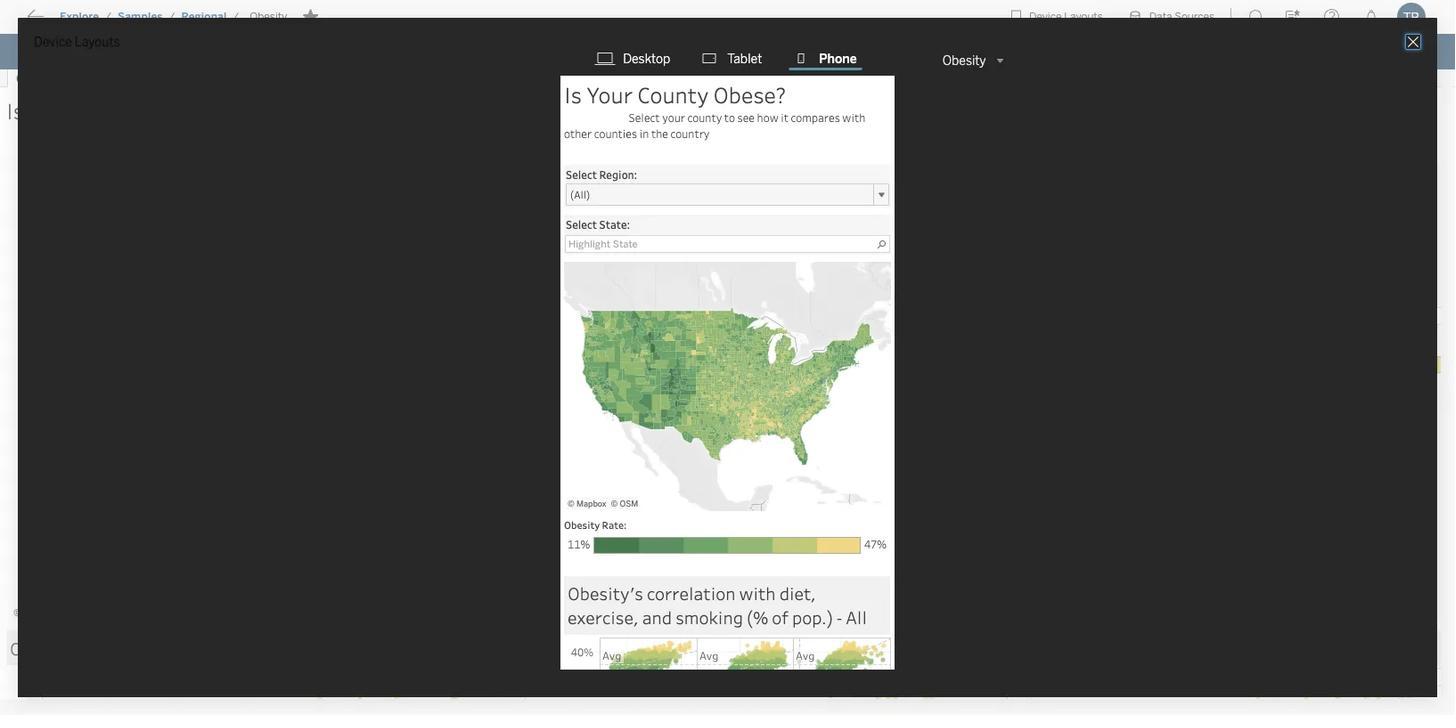 Task type: locate. For each thing, give the bounding box(es) containing it.
device
[[34, 34, 72, 49]]

tablet button
[[698, 50, 768, 68]]

0 horizontal spatial /
[[105, 10, 111, 23]]

desktop button
[[593, 50, 676, 68]]

tablet
[[728, 51, 763, 66]]

0 horizontal spatial obesity
[[250, 10, 287, 23]]

1 horizontal spatial /
[[169, 10, 175, 23]]

tab list
[[582, 50, 873, 71]]

1 vertical spatial obesity
[[943, 53, 987, 68]]

1 horizontal spatial obesity
[[943, 53, 987, 68]]

layouts
[[75, 34, 120, 49]]

2 horizontal spatial /
[[233, 10, 239, 23]]

explore link
[[59, 9, 100, 24]]

obesity inside dropdown button
[[943, 53, 987, 68]]

/ right the samples
[[169, 10, 175, 23]]

/
[[105, 10, 111, 23], [169, 10, 175, 23], [233, 10, 239, 23]]

phone button
[[789, 50, 863, 70]]

/ right "to"
[[105, 10, 111, 23]]

regional
[[181, 10, 227, 23]]

3 / from the left
[[233, 10, 239, 23]]

/ right regional
[[233, 10, 239, 23]]

obesity
[[250, 10, 287, 23], [943, 53, 987, 68]]

obesity button
[[936, 50, 1010, 71]]

skip to content link
[[43, 10, 182, 34]]

tab list containing desktop
[[582, 50, 873, 71]]



Task type: describe. For each thing, give the bounding box(es) containing it.
2 / from the left
[[169, 10, 175, 23]]

0 vertical spatial obesity
[[250, 10, 287, 23]]

samples
[[118, 10, 163, 23]]

skip to content
[[46, 14, 153, 31]]

samples link
[[117, 9, 164, 24]]

obesity element
[[245, 10, 293, 23]]

desktop
[[624, 51, 671, 66]]

phone
[[820, 51, 857, 66]]

device layouts
[[34, 34, 120, 49]]

1 / from the left
[[105, 10, 111, 23]]

regional link
[[181, 9, 228, 24]]

skip
[[46, 14, 77, 31]]

explore / samples / regional /
[[60, 10, 239, 23]]

content
[[98, 14, 153, 31]]

explore
[[60, 10, 99, 23]]

to
[[80, 14, 94, 31]]



Task type: vqa. For each thing, say whether or not it's contained in the screenshot.
the 'navigation panel' element
no



